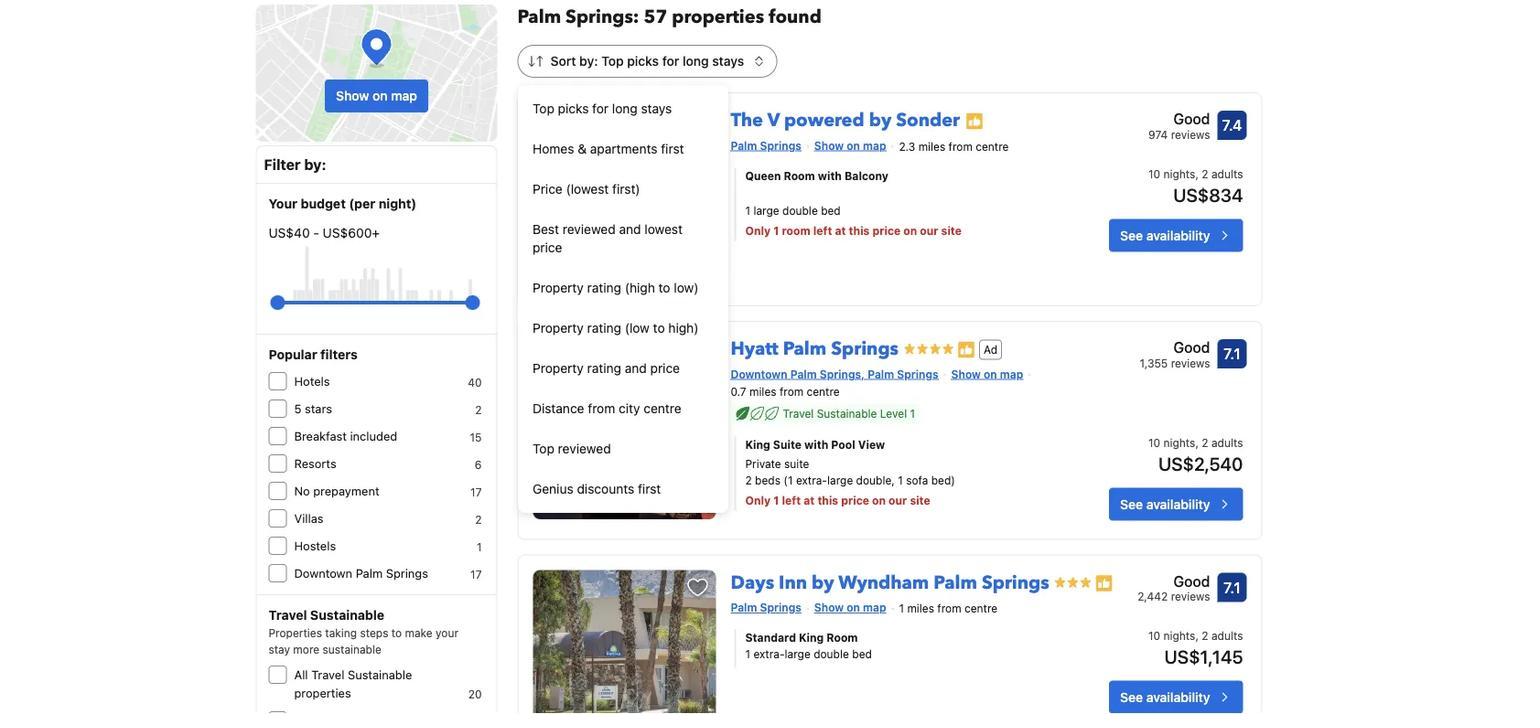 Task type: vqa. For each thing, say whether or not it's contained in the screenshot.
"Airport" within the Dallas-Fort Worth International Airport
no



Task type: locate. For each thing, give the bounding box(es) containing it.
palm
[[518, 5, 561, 30], [731, 139, 757, 152], [783, 337, 827, 362], [791, 368, 817, 381], [868, 368, 894, 381], [356, 567, 383, 581], [934, 571, 978, 596], [731, 602, 757, 614]]

0.7 miles from centre
[[731, 386, 840, 398]]

by:
[[580, 54, 598, 69], [304, 156, 326, 173]]

for down the palm springs: 57 properties found
[[662, 54, 679, 69]]

good for palm
[[1174, 573, 1211, 590]]

included
[[350, 430, 397, 443]]

0 horizontal spatial stays
[[641, 101, 672, 116]]

from for hyatt palm springs
[[780, 386, 804, 398]]

to for (high
[[659, 281, 671, 296]]

1 nights from the top
[[1164, 168, 1196, 181]]

0 vertical spatial large
[[754, 204, 780, 217]]

, inside 10 nights , 2 adults us$834
[[1196, 168, 1199, 181]]

downtown inside main content
[[731, 368, 788, 381]]

1 horizontal spatial large
[[785, 649, 811, 661]]

queen room with balcony link
[[746, 168, 1055, 184]]

3 property from the top
[[533, 361, 584, 376]]

us$1,145
[[1165, 647, 1243, 668]]

top for reviewed
[[533, 442, 555, 457]]

to inside button
[[659, 281, 671, 296]]

3 , from the top
[[1196, 630, 1199, 643]]

distance from city centre button
[[518, 389, 729, 429]]

top up homes on the left top
[[533, 101, 555, 116]]

properties down all
[[294, 687, 351, 701]]

double inside 1 large double bed only 1 room left at this price on our site
[[783, 204, 818, 217]]

bed inside 1 large double bed only 1 room left at this price on our site
[[821, 204, 841, 217]]

large down queen
[[754, 204, 780, 217]]

1 7.1 from the top
[[1224, 346, 1241, 363]]

map for hyatt palm springs
[[1000, 368, 1024, 381]]

2 reviews from the top
[[1171, 357, 1211, 370]]

1 10 from the top
[[1149, 168, 1161, 181]]

centre right city
[[644, 401, 682, 416]]

miles for powered
[[919, 140, 946, 153]]

0 horizontal spatial our
[[889, 495, 907, 508]]

reviews for sonder
[[1171, 128, 1211, 141]]

1 vertical spatial travel
[[269, 608, 307, 623]]

1 vertical spatial this property is part of our preferred partner programme. it is committed to providing commendable service and good value. it will pay us a higher commission if you make a booking. image
[[957, 341, 976, 359]]

1 vertical spatial 10
[[1149, 437, 1161, 450]]

good for sonder
[[1174, 110, 1211, 128]]

0 vertical spatial ,
[[1196, 168, 1199, 181]]

1 vertical spatial 17
[[471, 568, 482, 581]]

2 vertical spatial to
[[392, 627, 402, 640]]

1 horizontal spatial our
[[920, 225, 939, 237]]

on inside button
[[373, 88, 388, 103]]

see availability link down us$1,145
[[1109, 682, 1243, 715]]

budget
[[301, 196, 346, 211]]

days
[[731, 571, 774, 596]]

, up 'us$834'
[[1196, 168, 1199, 181]]

0 vertical spatial scored 7.1 element
[[1218, 340, 1247, 369]]

1 horizontal spatial this
[[849, 225, 870, 237]]

by
[[869, 108, 892, 133], [812, 571, 834, 596]]

picks up the &
[[558, 101, 589, 116]]

double up room
[[783, 204, 818, 217]]

0 vertical spatial reviewed
[[563, 222, 616, 237]]

1 vertical spatial top
[[533, 101, 555, 116]]

2 vertical spatial availability
[[1147, 690, 1211, 705]]

downtown down hyatt
[[731, 368, 788, 381]]

hyatt palm springs link
[[731, 330, 899, 362]]

2 vertical spatial good element
[[1138, 571, 1211, 593]]

property inside property rating and price button
[[533, 361, 584, 376]]

properties
[[672, 5, 764, 30], [294, 687, 351, 701]]

beds
[[755, 475, 781, 488]]

0 horizontal spatial room
[[784, 170, 815, 182]]

from down sonder
[[949, 140, 973, 153]]

site down sofa
[[910, 495, 931, 508]]

adults inside 10 nights , 2 adults us$1,145
[[1212, 630, 1243, 643]]

main content
[[518, 5, 1269, 715]]

1 vertical spatial 7.1
[[1224, 579, 1241, 597]]

2 , from the top
[[1196, 437, 1199, 450]]

0 vertical spatial this
[[849, 225, 870, 237]]

property down the best
[[533, 281, 584, 296]]

price
[[533, 182, 563, 197]]

rating inside button
[[587, 361, 621, 376]]

and for price
[[625, 361, 647, 376]]

and inside best reviewed and lowest price
[[619, 222, 641, 237]]

adults up us$1,145
[[1212, 630, 1243, 643]]

from for days inn by wyndham palm springs
[[938, 603, 962, 616]]

centre down downtown palm springs, palm springs
[[807, 386, 840, 398]]

1 palm springs from the top
[[731, 139, 802, 152]]

top
[[602, 54, 624, 69], [533, 101, 555, 116], [533, 442, 555, 457]]

1 horizontal spatial king
[[799, 632, 824, 645]]

10 for sonder
[[1149, 168, 1161, 181]]

0 vertical spatial room
[[784, 170, 815, 182]]

0 vertical spatial see availability
[[1120, 228, 1211, 243]]

0 horizontal spatial king
[[746, 439, 770, 452]]

see availability link for sonder
[[1109, 219, 1243, 252]]

and
[[619, 222, 641, 237], [625, 361, 647, 376]]

1 vertical spatial our
[[889, 495, 907, 508]]

price inside property rating and price button
[[650, 361, 680, 376]]

2 vertical spatial ,
[[1196, 630, 1199, 643]]

1 see from the top
[[1120, 228, 1143, 243]]

1 reviews from the top
[[1171, 128, 1211, 141]]

10 inside 10 nights , 2 adults us$834
[[1149, 168, 1161, 181]]

king right standard
[[799, 632, 824, 645]]

1 adults from the top
[[1212, 168, 1243, 181]]

this property is part of our preferred partner programme. it is committed to providing commendable service and good value. it will pay us a higher commission if you make a booking. image
[[966, 112, 984, 131], [957, 341, 976, 359]]

at
[[835, 225, 846, 237], [804, 495, 815, 508]]

miles right 0.7
[[750, 386, 777, 398]]

top down springs: at left top
[[602, 54, 624, 69]]

nights up us$2,540
[[1164, 437, 1196, 450]]

0 horizontal spatial travel
[[269, 608, 307, 623]]

1 horizontal spatial downtown
[[731, 368, 788, 381]]

0 vertical spatial see
[[1120, 228, 1143, 243]]

top up genius
[[533, 442, 555, 457]]

3 reviews from the top
[[1171, 591, 1211, 604]]

1 availability from the top
[[1147, 228, 1211, 243]]

palm up 1 miles from centre in the right bottom of the page
[[934, 571, 978, 596]]

reviewed inside 'button'
[[558, 442, 611, 457]]

1 horizontal spatial stays
[[712, 54, 744, 69]]

0 vertical spatial miles
[[919, 140, 946, 153]]

1 scored 7.1 element from the top
[[1218, 340, 1247, 369]]

2 adults from the top
[[1212, 437, 1243, 450]]

only down beds
[[746, 495, 771, 508]]

0 vertical spatial by
[[869, 108, 892, 133]]

1 horizontal spatial travel
[[311, 669, 345, 682]]

2 7.1 from the top
[[1224, 579, 1241, 597]]

rating inside button
[[587, 281, 621, 296]]

1 vertical spatial availability
[[1147, 497, 1211, 512]]

nights inside 10 nights , 2 adults us$1,145
[[1164, 630, 1196, 643]]

show on map
[[336, 88, 417, 103], [814, 139, 886, 152], [952, 368, 1024, 381], [814, 602, 886, 614]]

map for the v powered by sonder
[[863, 139, 886, 152]]

10 nights , 2 adults us$1,145
[[1149, 630, 1243, 668]]

site inside "king suite with pool view private suite 2 beds (1 extra-large double, 1 sofa bed) only 1 left at this price on our site"
[[910, 495, 931, 508]]

sustainable for travel sustainable properties taking steps to make your stay more sustainable
[[310, 608, 385, 623]]

1 vertical spatial to
[[653, 321, 665, 336]]

adults up 'us$834'
[[1212, 168, 1243, 181]]

the v powered by sonder link
[[731, 101, 960, 133]]

0 horizontal spatial left
[[782, 495, 801, 508]]

sustainable inside main content
[[817, 408, 877, 420]]

reviews inside good 974 reviews
[[1171, 128, 1211, 141]]

properties inside main content
[[672, 5, 764, 30]]

first right discounts
[[638, 482, 661, 497]]

reviews right "1,355"
[[1171, 357, 1211, 370]]

reviews right 974
[[1171, 128, 1211, 141]]

2 inside 10 nights , 2 adults us$1,145
[[1202, 630, 1209, 643]]

property up distance
[[533, 361, 584, 376]]

3 rating from the top
[[587, 361, 621, 376]]

1 vertical spatial adults
[[1212, 437, 1243, 450]]

2 vertical spatial nights
[[1164, 630, 1196, 643]]

sustainable inside travel sustainable properties taking steps to make your stay more sustainable
[[310, 608, 385, 623]]

2 property from the top
[[533, 321, 584, 336]]

to for (low
[[653, 321, 665, 336]]

3 nights from the top
[[1164, 630, 1196, 643]]

2 nights from the top
[[1164, 437, 1196, 450]]

scored 7.1 element
[[1218, 340, 1247, 369], [1218, 573, 1247, 603]]

0 vertical spatial top
[[602, 54, 624, 69]]

0 horizontal spatial at
[[804, 495, 815, 508]]

centre for days inn by wyndham palm springs
[[965, 603, 998, 616]]

10 nights , 2 adults us$834
[[1149, 168, 1243, 206]]

standard king room link
[[746, 630, 1055, 647]]

0 vertical spatial at
[[835, 225, 846, 237]]

1
[[746, 204, 751, 217], [774, 225, 779, 237], [910, 408, 915, 420], [898, 475, 903, 488], [774, 495, 779, 508], [477, 541, 482, 554], [899, 603, 904, 616], [746, 649, 751, 661]]

from up standard king room 'link'
[[938, 603, 962, 616]]

our
[[920, 225, 939, 237], [889, 495, 907, 508]]

centre
[[976, 140, 1009, 153], [807, 386, 840, 398], [644, 401, 682, 416], [965, 603, 998, 616]]

1 vertical spatial miles
[[750, 386, 777, 398]]

reviews inside good 2,442 reviews
[[1171, 591, 1211, 604]]

search results updated. palm springs: 57 properties found. element
[[518, 5, 1263, 30]]

large inside standard king room 1 extra-large double bed
[[785, 649, 811, 661]]

1 vertical spatial sustainable
[[310, 608, 385, 623]]

scored 7.1 element right good 2,442 reviews
[[1218, 573, 1247, 603]]

nights up us$1,145
[[1164, 630, 1196, 643]]

1 left room
[[774, 225, 779, 237]]

1 vertical spatial good
[[1174, 339, 1211, 357]]

adults inside 10 nights , 2 adults us$834
[[1212, 168, 1243, 181]]

1 17 from the top
[[471, 486, 482, 499]]

0 vertical spatial by:
[[580, 54, 598, 69]]

2 vertical spatial miles
[[907, 603, 935, 616]]

double,
[[856, 475, 895, 488]]

by left sonder
[[869, 108, 892, 133]]

show for the v powered by sonder
[[814, 139, 844, 152]]

extra- down suite
[[796, 475, 827, 488]]

3 see availability from the top
[[1120, 690, 1211, 705]]

good element for sonder
[[1149, 108, 1211, 130]]

this down pool at the right bottom of the page
[[818, 495, 839, 508]]

1 vertical spatial good element
[[1140, 337, 1211, 359]]

with left balcony
[[818, 170, 842, 182]]

travel inside all travel sustainable properties
[[311, 669, 345, 682]]

sustainable up pool at the right bottom of the page
[[817, 408, 877, 420]]

0 vertical spatial king
[[746, 439, 770, 452]]

2 only from the top
[[746, 495, 771, 508]]

1 vertical spatial see availability
[[1120, 497, 1211, 512]]

by: right filter
[[304, 156, 326, 173]]

, inside 10 nights , 2 adults us$1,145
[[1196, 630, 1199, 643]]

nights inside 10 nights , 2 adults us$834
[[1164, 168, 1196, 181]]

city
[[619, 401, 640, 416]]

from left city
[[588, 401, 615, 416]]

centre right 2.3
[[976, 140, 1009, 153]]

top inside button
[[533, 101, 555, 116]]

1 vertical spatial first
[[638, 482, 661, 497]]

0 horizontal spatial this
[[818, 495, 839, 508]]

1 down days inn by wyndham palm springs at bottom
[[899, 603, 904, 616]]

0 horizontal spatial properties
[[294, 687, 351, 701]]

reviewed up genius discounts first
[[558, 442, 611, 457]]

site down queen room with balcony link
[[941, 225, 962, 237]]

1 vertical spatial for
[[592, 101, 609, 116]]

6
[[475, 459, 482, 471]]

genius discounts first button
[[518, 470, 729, 510]]

travel inside main content
[[783, 408, 814, 420]]

see availability down 10 nights , 2 adults us$834
[[1120, 228, 1211, 243]]

1 vertical spatial this
[[818, 495, 839, 508]]

availability down us$2,540
[[1147, 497, 1211, 512]]

downtown down hostels at bottom
[[294, 567, 353, 581]]

0 vertical spatial extra-
[[796, 475, 827, 488]]

0 vertical spatial this property is part of our preferred partner programme. it is committed to providing commendable service and good value. it will pay us a higher commission if you make a booking. image
[[966, 112, 984, 131]]

left down (1
[[782, 495, 801, 508]]

7.1 right good 1,355 reviews
[[1224, 346, 1241, 363]]

1 vertical spatial king
[[799, 632, 824, 645]]

2 inside "king suite with pool view private suite 2 beds (1 extra-large double, 1 sofa bed) only 1 left at this price on our site"
[[746, 475, 752, 488]]

on inside 1 large double bed only 1 room left at this price on our site
[[904, 225, 917, 237]]

2 10 from the top
[[1149, 437, 1161, 450]]

1 vertical spatial rating
[[587, 321, 621, 336]]

10 down 2,442
[[1149, 630, 1161, 643]]

long down the palm springs: 57 properties found
[[683, 54, 709, 69]]

left right room
[[813, 225, 832, 237]]

downtown
[[731, 368, 788, 381], [294, 567, 353, 581]]

0 vertical spatial property
[[533, 281, 584, 296]]

0 vertical spatial to
[[659, 281, 671, 296]]

0 vertical spatial only
[[746, 225, 771, 237]]

availability for palm
[[1147, 690, 1211, 705]]

stays down sort by: top picks for long stays
[[641, 101, 672, 116]]

good inside good 1,355 reviews
[[1174, 339, 1211, 357]]

7.1 right good 2,442 reviews
[[1224, 579, 1241, 597]]

stays inside main content
[[712, 54, 744, 69]]

price
[[873, 225, 901, 237], [533, 240, 562, 255], [650, 361, 680, 376], [841, 495, 869, 508]]

good element
[[1149, 108, 1211, 130], [1140, 337, 1211, 359], [1138, 571, 1211, 593]]

10 inside 10 nights , 2 adults us$1,145
[[1149, 630, 1161, 643]]

1 vertical spatial picks
[[558, 101, 589, 116]]

reviewed
[[563, 222, 616, 237], [558, 442, 611, 457]]

our down queen room with balcony link
[[920, 225, 939, 237]]

0 vertical spatial 7.1
[[1224, 346, 1241, 363]]

1 good from the top
[[1174, 110, 1211, 128]]

1 down beds
[[774, 495, 779, 508]]

top reviewed
[[533, 442, 611, 457]]

this inside 1 large double bed only 1 room left at this price on our site
[[849, 225, 870, 237]]

properties right 57
[[672, 5, 764, 30]]

villas
[[294, 512, 324, 526]]

0 horizontal spatial site
[[910, 495, 931, 508]]

bed down standard king room 'link'
[[852, 649, 872, 661]]

distance from city centre
[[533, 401, 682, 416]]

3 availability from the top
[[1147, 690, 1211, 705]]

scored 7.1 element right good 1,355 reviews
[[1218, 340, 1247, 369]]

downtown palm springs
[[294, 567, 428, 581]]

1 vertical spatial and
[[625, 361, 647, 376]]

, up us$2,540
[[1196, 437, 1199, 450]]

see availability for palm
[[1120, 690, 1211, 705]]

1 vertical spatial only
[[746, 495, 771, 508]]

0 vertical spatial good
[[1174, 110, 1211, 128]]

centre for hyatt palm springs
[[807, 386, 840, 398]]

2 vertical spatial travel
[[311, 669, 345, 682]]

price down double,
[[841, 495, 869, 508]]

price down queen room with balcony link
[[873, 225, 901, 237]]

(low
[[625, 321, 650, 336]]

stays
[[712, 54, 744, 69], [641, 101, 672, 116]]

adults
[[1212, 168, 1243, 181], [1212, 437, 1243, 450], [1212, 630, 1243, 643]]

homes
[[533, 141, 574, 157]]

top reviewed button
[[518, 429, 729, 470]]

1 vertical spatial long
[[612, 101, 638, 116]]

this property is part of our preferred partner programme. it is committed to providing commendable service and good value. it will pay us a higher commission if you make a booking. image left ad
[[957, 341, 976, 359]]

breakfast included
[[294, 430, 397, 443]]

0 horizontal spatial extra-
[[754, 649, 785, 661]]

3 see from the top
[[1120, 690, 1143, 705]]

suite
[[773, 439, 802, 452]]

palm up downtown palm springs, palm springs
[[783, 337, 827, 362]]

by: right sort
[[580, 54, 598, 69]]

this down balcony
[[849, 225, 870, 237]]

2 vertical spatial rating
[[587, 361, 621, 376]]

springs up springs,
[[831, 337, 899, 362]]

to
[[659, 281, 671, 296], [653, 321, 665, 336], [392, 627, 402, 640]]

for inside button
[[592, 101, 609, 116]]

with left pool at the right bottom of the page
[[805, 439, 829, 452]]

to left 'low)'
[[659, 281, 671, 296]]

(lowest
[[566, 182, 609, 197]]

3 10 from the top
[[1149, 630, 1161, 643]]

to left make
[[392, 627, 402, 640]]

site
[[941, 225, 962, 237], [910, 495, 931, 508]]

king inside "king suite with pool view private suite 2 beds (1 extra-large double, 1 sofa bed) only 1 left at this price on our site"
[[746, 439, 770, 452]]

1 only from the top
[[746, 225, 771, 237]]

0 horizontal spatial for
[[592, 101, 609, 116]]

palm springs
[[731, 139, 802, 152], [731, 602, 802, 614]]

1 vertical spatial nights
[[1164, 437, 1196, 450]]

1 vertical spatial extra-
[[754, 649, 785, 661]]

to right (low
[[653, 321, 665, 336]]

1 property from the top
[[533, 281, 584, 296]]

top picks for long stays button
[[518, 89, 729, 129]]

2
[[1202, 168, 1209, 181], [475, 404, 482, 416], [1202, 437, 1209, 450], [746, 475, 752, 488], [475, 513, 482, 526], [1202, 630, 1209, 643]]

pool
[[831, 439, 856, 452]]

good element for palm
[[1138, 571, 1211, 593]]

palm up sort
[[518, 5, 561, 30]]

1 vertical spatial property
[[533, 321, 584, 336]]

2 vertical spatial good
[[1174, 573, 1211, 590]]

1 vertical spatial downtown
[[294, 567, 353, 581]]

bed inside standard king room 1 extra-large double bed
[[852, 649, 872, 661]]

1 down queen
[[746, 204, 751, 217]]

picks
[[627, 54, 659, 69], [558, 101, 589, 116]]

with for suite
[[805, 439, 829, 452]]

0 horizontal spatial bed
[[821, 204, 841, 217]]

days inn by wyndham palm springs image
[[533, 571, 716, 715]]

1 horizontal spatial properties
[[672, 5, 764, 30]]

0 vertical spatial bed
[[821, 204, 841, 217]]

2 vertical spatial see availability
[[1120, 690, 1211, 705]]

0 vertical spatial sustainable
[[817, 408, 877, 420]]

our inside "king suite with pool view private suite 2 beds (1 extra-large double, 1 sofa bed) only 1 left at this price on our site"
[[889, 495, 907, 508]]

2 inside "10 nights , 2 adults us$2,540"
[[1202, 437, 1209, 450]]

standard
[[746, 632, 796, 645]]

0 vertical spatial availability
[[1147, 228, 1211, 243]]

centre for the v powered by sonder
[[976, 140, 1009, 153]]

travel right all
[[311, 669, 345, 682]]

top inside 'button'
[[533, 442, 555, 457]]

3 good from the top
[[1174, 573, 1211, 590]]

1 rating from the top
[[587, 281, 621, 296]]

1 vertical spatial scored 7.1 element
[[1218, 573, 1247, 603]]

3 see availability link from the top
[[1109, 682, 1243, 715]]

springs
[[760, 139, 802, 152], [831, 337, 899, 362], [897, 368, 939, 381], [386, 567, 428, 581], [982, 571, 1050, 596], [760, 602, 802, 614]]

2 good from the top
[[1174, 339, 1211, 357]]

by right inn
[[812, 571, 834, 596]]

0 vertical spatial adults
[[1212, 168, 1243, 181]]

reviewed down (lowest
[[563, 222, 616, 237]]

2 palm springs from the top
[[731, 602, 802, 614]]

see for sonder
[[1120, 228, 1143, 243]]

2 17 from the top
[[471, 568, 482, 581]]

1 vertical spatial left
[[782, 495, 801, 508]]

days inn by wyndham palm springs
[[731, 571, 1050, 596]]

travel
[[783, 408, 814, 420], [269, 608, 307, 623], [311, 669, 345, 682]]

1 vertical spatial properties
[[294, 687, 351, 701]]

nights for palm
[[1164, 630, 1196, 643]]

palm springs for the
[[731, 139, 802, 152]]

10
[[1149, 168, 1161, 181], [1149, 437, 1161, 450], [1149, 630, 1161, 643]]

see availability link down 'us$834'
[[1109, 219, 1243, 252]]

property rating (low to high)
[[533, 321, 699, 336]]

travel up properties
[[269, 608, 307, 623]]

reviewed for best
[[563, 222, 616, 237]]

rating inside "button"
[[587, 321, 621, 336]]

1 vertical spatial see availability link
[[1109, 488, 1243, 521]]

good inside good 974 reviews
[[1174, 110, 1211, 128]]

to inside "button"
[[653, 321, 665, 336]]

1 vertical spatial palm springs
[[731, 602, 802, 614]]

17 for downtown palm springs
[[471, 568, 482, 581]]

see availability link
[[1109, 219, 1243, 252], [1109, 488, 1243, 521], [1109, 682, 1243, 715]]

2 rating from the top
[[587, 321, 621, 336]]

sustainable for travel sustainable level 1
[[817, 408, 877, 420]]

property up property rating and price
[[533, 321, 584, 336]]

3 adults from the top
[[1212, 630, 1243, 643]]

, for palm
[[1196, 630, 1199, 643]]

2 up us$2,540
[[1202, 437, 1209, 450]]

with inside "king suite with pool view private suite 2 beds (1 extra-large double, 1 sofa bed) only 1 left at this price on our site"
[[805, 439, 829, 452]]

this property is part of our preferred partner programme. it is committed to providing commendable service and good value. it will pay us a higher commission if you make a booking. image
[[966, 112, 984, 131], [957, 341, 976, 359], [1095, 575, 1114, 593], [1095, 575, 1114, 593]]

0 vertical spatial reviews
[[1171, 128, 1211, 141]]

and down (low
[[625, 361, 647, 376]]

large down standard
[[785, 649, 811, 661]]

room right queen
[[784, 170, 815, 182]]

with for room
[[818, 170, 842, 182]]

left inside "king suite with pool view private suite 2 beds (1 extra-large double, 1 sofa bed) only 1 left at this price on our site"
[[782, 495, 801, 508]]

show on map inside show on map button
[[336, 88, 417, 103]]

0 horizontal spatial long
[[612, 101, 638, 116]]

sustainable
[[817, 408, 877, 420], [310, 608, 385, 623], [348, 669, 412, 682]]

and inside property rating and price button
[[625, 361, 647, 376]]

1 horizontal spatial by:
[[580, 54, 598, 69]]

property rating and price
[[533, 361, 680, 376]]

travel inside travel sustainable properties taking steps to make your stay more sustainable
[[269, 608, 307, 623]]

sort
[[551, 54, 576, 69]]

sustainable down sustainable
[[348, 669, 412, 682]]

1 horizontal spatial extra-
[[796, 475, 827, 488]]

0 vertical spatial rating
[[587, 281, 621, 296]]

price down high)
[[650, 361, 680, 376]]

adults up us$2,540
[[1212, 437, 1243, 450]]

1 vertical spatial reviews
[[1171, 357, 1211, 370]]

1 horizontal spatial by
[[869, 108, 892, 133]]

price inside 1 large double bed only 1 room left at this price on our site
[[873, 225, 901, 237]]

palm springs: 57 properties found
[[518, 5, 822, 30]]

centre inside button
[[644, 401, 682, 416]]

2 scored 7.1 element from the top
[[1218, 573, 1247, 603]]

974
[[1149, 128, 1168, 141]]

see
[[1120, 228, 1143, 243], [1120, 497, 1143, 512], [1120, 690, 1143, 705]]

see availability
[[1120, 228, 1211, 243], [1120, 497, 1211, 512], [1120, 690, 1211, 705]]

1 see availability link from the top
[[1109, 219, 1243, 252]]

properties inside all travel sustainable properties
[[294, 687, 351, 701]]

property inside property rating (high to low) button
[[533, 281, 584, 296]]

our inside 1 large double bed only 1 room left at this price on our site
[[920, 225, 939, 237]]

2 vertical spatial reviews
[[1171, 591, 1211, 604]]

10 for palm
[[1149, 630, 1161, 643]]

1 see availability from the top
[[1120, 228, 1211, 243]]

1 , from the top
[[1196, 168, 1199, 181]]

see for palm
[[1120, 690, 1143, 705]]

miles
[[919, 140, 946, 153], [750, 386, 777, 398], [907, 603, 935, 616]]

rating left (high
[[587, 281, 621, 296]]

property inside property rating (low to high) "button"
[[533, 321, 584, 336]]

stays up the
[[712, 54, 744, 69]]

show on map for hyatt palm springs
[[952, 368, 1024, 381]]

0 horizontal spatial by
[[812, 571, 834, 596]]

availability down 'us$834'
[[1147, 228, 1211, 243]]

miles up standard king room 'link'
[[907, 603, 935, 616]]

rating left (low
[[587, 321, 621, 336]]

double down standard king room 'link'
[[814, 649, 849, 661]]

travel for travel sustainable properties taking steps to make your stay more sustainable
[[269, 608, 307, 623]]

bed
[[821, 204, 841, 217], [852, 649, 872, 661]]

group
[[278, 288, 473, 318]]

with
[[818, 170, 842, 182], [805, 439, 829, 452]]

private
[[746, 458, 781, 471]]

good inside good 2,442 reviews
[[1174, 573, 1211, 590]]

reviewed inside best reviewed and lowest price
[[563, 222, 616, 237]]

site inside 1 large double bed only 1 room left at this price on our site
[[941, 225, 962, 237]]

price down the best
[[533, 240, 562, 255]]

sort by: top picks for long stays
[[551, 54, 744, 69]]



Task type: describe. For each thing, give the bounding box(es) containing it.
homes & apartments first
[[533, 141, 684, 157]]

40
[[468, 376, 482, 389]]

springs down inn
[[760, 602, 802, 614]]

1 inside standard king room 1 extra-large double bed
[[746, 649, 751, 661]]

adults for palm
[[1212, 630, 1243, 643]]

rating for (low
[[587, 321, 621, 336]]

apartments
[[590, 141, 658, 157]]

room inside standard king room 1 extra-large double bed
[[827, 632, 858, 645]]

this inside "king suite with pool view private suite 2 beds (1 extra-large double, 1 sofa bed) only 1 left at this price on our site"
[[818, 495, 839, 508]]

, for sonder
[[1196, 168, 1199, 181]]

1 right level
[[910, 408, 915, 420]]

property rating (low to high) button
[[518, 308, 729, 349]]

palm springs for days
[[731, 602, 802, 614]]

5
[[294, 402, 302, 416]]

miles for by
[[907, 603, 935, 616]]

sonder
[[896, 108, 960, 133]]

hostels
[[294, 540, 336, 553]]

1 left sofa
[[898, 475, 903, 488]]

found
[[769, 5, 822, 30]]

hyatt palm springs image
[[533, 337, 716, 520]]

downtown for downtown palm springs
[[294, 567, 353, 581]]

double inside standard king room 1 extra-large double bed
[[814, 649, 849, 661]]

57
[[644, 5, 668, 30]]

show on map button
[[325, 80, 428, 113]]

ad
[[984, 344, 998, 357]]

standard king room 1 extra-large double bed
[[746, 632, 872, 661]]

only inside 1 large double bed only 1 room left at this price on our site
[[746, 225, 771, 237]]

room
[[782, 225, 811, 237]]

lowest
[[645, 222, 683, 237]]

scored 7.1 element for hyatt palm springs
[[1218, 340, 1247, 369]]

taking
[[325, 627, 357, 640]]

us$40
[[269, 226, 310, 241]]

2.3
[[899, 140, 916, 153]]

extra- inside "king suite with pool view private suite 2 beds (1 extra-large double, 1 sofa bed) only 1 left at this price on our site"
[[796, 475, 827, 488]]

distance
[[533, 401, 584, 416]]

sustainable
[[323, 643, 382, 656]]

20
[[468, 688, 482, 701]]

2,442
[[1138, 591, 1168, 604]]

large inside 1 large double bed only 1 room left at this price on our site
[[754, 204, 780, 217]]

price inside best reviewed and lowest price
[[533, 240, 562, 255]]

1,355
[[1140, 357, 1168, 370]]

map inside button
[[391, 88, 417, 103]]

show on map for days inn by wyndham palm springs
[[814, 602, 886, 614]]

on inside "king suite with pool view private suite 2 beds (1 extra-large double, 1 sofa bed) only 1 left at this price on our site"
[[872, 495, 886, 508]]

, inside "10 nights , 2 adults us$2,540"
[[1196, 437, 1199, 450]]

good 1,355 reviews
[[1140, 339, 1211, 370]]

discounts
[[577, 482, 635, 497]]

1 large double bed only 1 room left at this price on our site
[[746, 204, 962, 237]]

2 up 15
[[475, 404, 482, 416]]

the
[[731, 108, 763, 133]]

property for property rating (low to high)
[[533, 321, 584, 336]]

homes & apartments first button
[[518, 129, 729, 169]]

by inside the v powered by sonder "link"
[[869, 108, 892, 133]]

2 see availability link from the top
[[1109, 488, 1243, 521]]

(high
[[625, 281, 655, 296]]

best reviewed and lowest price button
[[518, 210, 729, 268]]

price inside "king suite with pool view private suite 2 beds (1 extra-large double, 1 sofa bed) only 1 left at this price on our site"
[[841, 495, 869, 508]]

adults for sonder
[[1212, 168, 1243, 181]]

2 availability from the top
[[1147, 497, 1211, 512]]

by inside days inn by wyndham palm springs link
[[812, 571, 834, 596]]

stay
[[269, 643, 290, 656]]

extra- inside standard king room 1 extra-large double bed
[[754, 649, 785, 661]]

springs up level
[[897, 368, 939, 381]]

palm up the 0.7 miles from centre
[[791, 368, 817, 381]]

filter by:
[[264, 156, 326, 173]]

filters
[[320, 347, 358, 362]]

top for picks
[[533, 101, 555, 116]]

stays inside top picks for long stays button
[[641, 101, 672, 116]]

genius discounts first
[[533, 482, 661, 497]]

availability for sonder
[[1147, 228, 1211, 243]]

to inside travel sustainable properties taking steps to make your stay more sustainable
[[392, 627, 402, 640]]

see availability link for palm
[[1109, 682, 1243, 715]]

the v powered by sonder image
[[533, 108, 716, 291]]

balcony
[[845, 170, 889, 182]]

stars
[[305, 402, 332, 416]]

nights for sonder
[[1164, 168, 1196, 181]]

nights inside "10 nights , 2 adults us$2,540"
[[1164, 437, 1196, 450]]

hotels
[[294, 375, 330, 389]]

night)
[[379, 196, 417, 211]]

picks inside main content
[[627, 54, 659, 69]]

make
[[405, 627, 433, 640]]

good 2,442 reviews
[[1138, 573, 1211, 604]]

us$40 - us$600+
[[269, 226, 380, 241]]

filter
[[264, 156, 301, 173]]

us$834
[[1174, 184, 1243, 206]]

left inside 1 large double bed only 1 room left at this price on our site
[[813, 225, 832, 237]]

0.7
[[731, 386, 747, 398]]

queen room with balcony
[[746, 170, 889, 182]]

5 stars
[[294, 402, 332, 416]]

bed)
[[932, 475, 956, 488]]

from for the v powered by sonder
[[949, 140, 973, 153]]

17 for no prepayment
[[471, 486, 482, 499]]

reviewed for top
[[558, 442, 611, 457]]

v
[[768, 108, 780, 133]]

property for property rating (high to low)
[[533, 281, 584, 296]]

(per
[[349, 196, 376, 211]]

1 horizontal spatial long
[[683, 54, 709, 69]]

7.4
[[1222, 117, 1242, 134]]

10 inside "10 nights , 2 adults us$2,540"
[[1149, 437, 1161, 450]]

at inside 1 large double bed only 1 room left at this price on our site
[[835, 225, 846, 237]]

palm down days at the bottom
[[731, 602, 757, 614]]

show for days inn by wyndham palm springs
[[814, 602, 844, 614]]

only inside "king suite with pool view private suite 2 beds (1 extra-large double, 1 sofa bed) only 1 left at this price on our site"
[[746, 495, 771, 508]]

rating for and
[[587, 361, 621, 376]]

and for lowest
[[619, 222, 641, 237]]

first)
[[612, 182, 640, 197]]

by: for filter
[[304, 156, 326, 173]]

scored 7.1 element for days inn by wyndham palm springs
[[1218, 573, 1247, 603]]

&
[[578, 141, 587, 157]]

2 down 6
[[475, 513, 482, 526]]

properties for 57
[[672, 5, 764, 30]]

first inside 'homes & apartments first' button
[[661, 141, 684, 157]]

2 see from the top
[[1120, 497, 1143, 512]]

2.3 miles from centre
[[899, 140, 1009, 153]]

rating for (high
[[587, 281, 621, 296]]

show inside button
[[336, 88, 369, 103]]

property for property rating and price
[[533, 361, 584, 376]]

property rating and price button
[[518, 349, 729, 389]]

travel for travel sustainable level 1
[[783, 408, 814, 420]]

springs up 1 miles from centre in the right bottom of the page
[[982, 571, 1050, 596]]

king inside standard king room 1 extra-large double bed
[[799, 632, 824, 645]]

us$2,540
[[1159, 453, 1243, 475]]

hyatt
[[731, 337, 779, 362]]

travel sustainable properties taking steps to make your stay more sustainable
[[269, 608, 459, 656]]

2 see availability from the top
[[1120, 497, 1211, 512]]

scored 7.4 element
[[1218, 111, 1247, 140]]

steps
[[360, 627, 388, 640]]

1 miles from centre
[[899, 603, 998, 616]]

2 inside 10 nights , 2 adults us$834
[[1202, 168, 1209, 181]]

1 down 6
[[477, 541, 482, 554]]

at inside "king suite with pool view private suite 2 beds (1 extra-large double, 1 sofa bed) only 1 left at this price on our site"
[[804, 495, 815, 508]]

suite
[[784, 458, 810, 471]]

price (lowest first)
[[533, 182, 640, 197]]

see availability for sonder
[[1120, 228, 1211, 243]]

price (lowest first) button
[[518, 169, 729, 210]]

the v powered by sonder
[[731, 108, 960, 133]]

picks inside button
[[558, 101, 589, 116]]

reviews for palm
[[1171, 591, 1211, 604]]

from inside button
[[588, 401, 615, 416]]

genius
[[533, 482, 574, 497]]

downtown for downtown palm springs, palm springs
[[731, 368, 788, 381]]

your budget (per night)
[[269, 196, 417, 211]]

popular filters
[[269, 347, 358, 362]]

resorts
[[294, 457, 337, 471]]

no
[[294, 485, 310, 498]]

hyatt palm springs
[[731, 337, 899, 362]]

properties for sustainable
[[294, 687, 351, 701]]

springs down v
[[760, 139, 802, 152]]

7.1 for days inn by wyndham palm springs
[[1224, 579, 1241, 597]]

miles for springs
[[750, 386, 777, 398]]

adults inside "10 nights , 2 adults us$2,540"
[[1212, 437, 1243, 450]]

1 horizontal spatial for
[[662, 54, 679, 69]]

downtown palm springs, palm springs
[[731, 368, 939, 381]]

large inside "king suite with pool view private suite 2 beds (1 extra-large double, 1 sofa bed) only 1 left at this price on our site"
[[827, 475, 853, 488]]

by: for sort
[[580, 54, 598, 69]]

breakfast
[[294, 430, 347, 443]]

king suite with pool view link
[[746, 437, 1055, 453]]

prepayment
[[313, 485, 379, 498]]

all
[[294, 669, 308, 682]]

show for hyatt palm springs
[[952, 368, 981, 381]]

your
[[436, 627, 459, 640]]

sustainable inside all travel sustainable properties
[[348, 669, 412, 682]]

palm down the
[[731, 139, 757, 152]]

long inside button
[[612, 101, 638, 116]]

powered
[[784, 108, 865, 133]]

main content containing palm springs: 57 properties found
[[518, 5, 1269, 715]]

queen
[[746, 170, 781, 182]]

7.1 for hyatt palm springs
[[1224, 346, 1241, 363]]

us$600+
[[323, 226, 380, 241]]

reviews inside good 1,355 reviews
[[1171, 357, 1211, 370]]

top picks for long stays
[[533, 101, 672, 116]]

show on map for the v powered by sonder
[[814, 139, 886, 152]]

springs up make
[[386, 567, 428, 581]]

first inside "genius discounts first" button
[[638, 482, 661, 497]]

palm up travel sustainable properties taking steps to make your stay more sustainable at the bottom left
[[356, 567, 383, 581]]

palm right springs,
[[868, 368, 894, 381]]

map for days inn by wyndham palm springs
[[863, 602, 886, 614]]

your
[[269, 196, 298, 211]]



